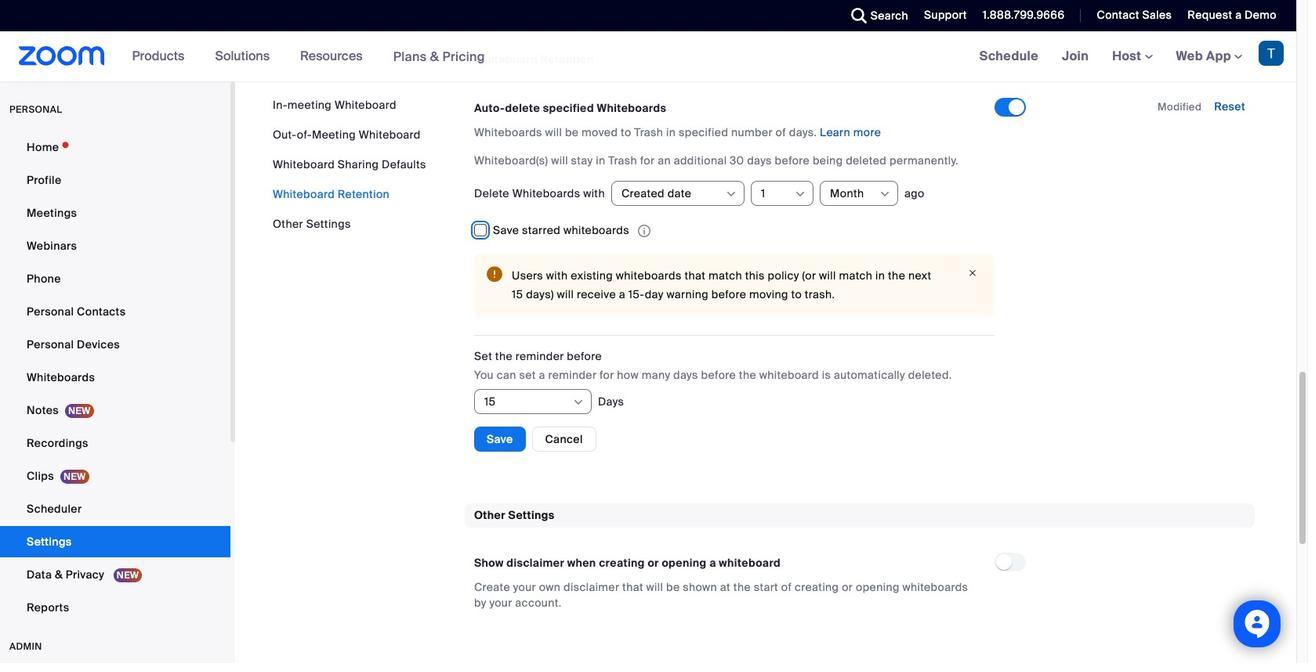 Task type: describe. For each thing, give the bounding box(es) containing it.
15-
[[628, 287, 645, 302]]

web app button
[[1176, 48, 1242, 64]]

0 horizontal spatial in
[[596, 153, 605, 167]]

days
[[598, 395, 624, 409]]

webinars
[[27, 239, 77, 253]]

days inside set the reminder before you can set a reminder for how many days before the whiteboard is automatically deleted.
[[673, 368, 698, 382]]

phone link
[[0, 263, 230, 295]]

in-meeting whiteboard
[[273, 98, 397, 112]]

moving
[[749, 287, 788, 302]]

search button
[[839, 0, 912, 31]]

request
[[1188, 8, 1232, 22]]

notes link
[[0, 395, 230, 426]]

1 button
[[761, 181, 808, 205]]

web app
[[1176, 48, 1231, 64]]

sales
[[1142, 8, 1172, 22]]

day
[[645, 287, 664, 302]]

save for save starred whiteboards
[[493, 223, 519, 237]]

a inside users with existing whiteboards that match this policy (or will match in the next 15 days) will receive a 15-day warning before moving to trash.
[[619, 287, 625, 302]]

created
[[622, 186, 665, 200]]

that for match
[[685, 269, 706, 283]]

clips link
[[0, 461, 230, 492]]

whiteboard retention element
[[465, 48, 1255, 479]]

meetings navigation
[[968, 31, 1296, 82]]

join
[[1062, 48, 1089, 64]]

settings inside settings "link"
[[27, 535, 72, 549]]

will down auto-delete specified whiteboards
[[545, 125, 562, 139]]

be inside whiteboard retention element
[[565, 125, 579, 139]]

1 vertical spatial trash
[[608, 153, 637, 167]]

for inside set the reminder before you can set a reminder for how many days before the whiteboard is automatically deleted.
[[600, 368, 614, 382]]

out-of-meeting whiteboard link
[[273, 128, 421, 142]]

create
[[474, 581, 510, 595]]

days)
[[526, 287, 554, 302]]

meeting
[[312, 128, 356, 142]]

0 vertical spatial to
[[621, 125, 631, 139]]

learn
[[820, 125, 850, 139]]

1.888.799.9666
[[983, 8, 1065, 22]]

whiteboards will be moved to trash in specified number of days. learn more
[[474, 125, 881, 139]]

solutions button
[[215, 31, 277, 82]]

number
[[731, 125, 773, 139]]

webinars link
[[0, 230, 230, 262]]

deleted
[[846, 153, 887, 167]]

products
[[132, 48, 185, 64]]

learn more link
[[820, 125, 881, 139]]

1 horizontal spatial whiteboard retention
[[474, 53, 594, 67]]

profile
[[27, 173, 61, 187]]

solutions
[[215, 48, 270, 64]]

that for will
[[622, 581, 643, 595]]

permanently.
[[890, 153, 958, 167]]

reports link
[[0, 593, 230, 624]]

auto-delete specified whiteboards
[[474, 101, 666, 115]]

settings link
[[0, 527, 230, 558]]

0 vertical spatial days
[[747, 153, 772, 167]]

profile picture image
[[1259, 41, 1284, 66]]

show options image for 15
[[572, 396, 585, 409]]

days.
[[789, 125, 817, 139]]

whiteboard sharing defaults
[[273, 158, 426, 172]]

month
[[830, 186, 864, 200]]

0 vertical spatial for
[[640, 153, 655, 167]]

you
[[474, 368, 494, 382]]

starred
[[522, 223, 561, 237]]

1 vertical spatial your
[[489, 597, 512, 611]]

date
[[668, 186, 691, 200]]

save starred whiteboards
[[493, 223, 629, 237]]

personal contacts
[[27, 305, 126, 319]]

recordings link
[[0, 428, 230, 459]]

more
[[853, 125, 881, 139]]

1 horizontal spatial specified
[[679, 125, 728, 139]]

stay
[[571, 153, 593, 167]]

defaults
[[382, 158, 426, 172]]

& for pricing
[[430, 48, 439, 65]]

be inside create your own disclaimer that will be shown at the start of creating or opening whiteboards by your account.
[[666, 581, 680, 595]]

being
[[813, 153, 843, 167]]

pricing
[[442, 48, 485, 65]]

existing
[[571, 269, 613, 283]]

created date button
[[622, 181, 724, 205]]

0 vertical spatial creating
[[599, 557, 645, 571]]

when
[[567, 557, 596, 571]]

other inside menu bar
[[273, 217, 303, 231]]

additional
[[674, 153, 727, 167]]

this
[[745, 269, 765, 283]]

a left demo
[[1235, 8, 1242, 22]]

profile link
[[0, 165, 230, 196]]

other settings element
[[465, 504, 1255, 630]]

settings inside other settings element
[[508, 508, 555, 523]]

trash.
[[805, 287, 835, 302]]

0 horizontal spatial or
[[648, 557, 659, 571]]

(or
[[802, 269, 816, 283]]

0 vertical spatial specified
[[543, 101, 594, 115]]

0 vertical spatial other settings
[[273, 217, 351, 231]]

clips
[[27, 469, 54, 484]]

shown
[[683, 581, 717, 595]]

retention inside menu bar
[[338, 187, 390, 201]]

the inside users with existing whiteboards that match this policy (or will match in the next 15 days) will receive a 15-day warning before moving to trash.
[[888, 269, 905, 283]]

1 match from the left
[[709, 269, 742, 283]]

personal
[[9, 103, 62, 116]]

other settings link
[[273, 217, 351, 231]]

can
[[497, 368, 516, 382]]

menu bar containing in-meeting whiteboard
[[273, 97, 426, 232]]

admin
[[9, 641, 42, 654]]

search
[[871, 9, 908, 23]]

before up days
[[567, 349, 602, 364]]

request a demo
[[1188, 8, 1277, 22]]

scheduler link
[[0, 494, 230, 525]]

data
[[27, 568, 52, 582]]

whiteboards inside application
[[563, 223, 629, 237]]

join link
[[1050, 31, 1100, 82]]

show options image for 1
[[794, 188, 806, 200]]

show disclaimer when creating or opening a whiteboard
[[474, 557, 781, 571]]

or inside create your own disclaimer that will be shown at the start of creating or opening whiteboards by your account.
[[842, 581, 853, 595]]

ago
[[904, 186, 925, 200]]

1 vertical spatial other
[[474, 508, 505, 523]]

cancel button
[[532, 427, 596, 452]]

whiteboard(s)
[[474, 153, 548, 167]]



Task type: vqa. For each thing, say whether or not it's contained in the screenshot.
top 'a'
no



Task type: locate. For each thing, give the bounding box(es) containing it.
out-
[[273, 128, 297, 142]]

banner containing products
[[0, 31, 1296, 82]]

modified
[[1158, 100, 1202, 113]]

close image
[[963, 266, 982, 280]]

app
[[1206, 48, 1231, 64]]

for left an on the top right
[[640, 153, 655, 167]]

disclaimer inside create your own disclaimer that will be shown at the start of creating or opening whiteboards by your account.
[[564, 581, 619, 595]]

1 horizontal spatial be
[[666, 581, 680, 595]]

host
[[1112, 48, 1145, 64]]

1 vertical spatial that
[[622, 581, 643, 595]]

1 horizontal spatial that
[[685, 269, 706, 283]]

settings up "own" at the bottom
[[508, 508, 555, 523]]

save down '15' dropdown button
[[487, 432, 513, 447]]

0 horizontal spatial your
[[489, 597, 512, 611]]

settings down scheduler
[[27, 535, 72, 549]]

save inside 'button'
[[487, 432, 513, 447]]

reports
[[27, 601, 69, 615]]

1 vertical spatial of
[[781, 581, 792, 595]]

0 vertical spatial whiteboards
[[563, 223, 629, 237]]

products button
[[132, 31, 192, 82]]

whiteboard left is
[[759, 368, 819, 382]]

at
[[720, 581, 731, 595]]

0 vertical spatial &
[[430, 48, 439, 65]]

2 show options image from the left
[[879, 188, 891, 200]]

whiteboard retention down whiteboard sharing defaults link
[[273, 187, 390, 201]]

1 vertical spatial to
[[791, 287, 802, 302]]

whiteboard inside set the reminder before you can set a reminder for how many days before the whiteboard is automatically deleted.
[[759, 368, 819, 382]]

an
[[658, 153, 671, 167]]

1 horizontal spatial or
[[842, 581, 853, 595]]

whiteboard down 'of-' on the top left of page
[[273, 158, 335, 172]]

1 horizontal spatial retention
[[540, 53, 594, 67]]

retention down sharing
[[338, 187, 390, 201]]

of-
[[297, 128, 312, 142]]

0 horizontal spatial with
[[546, 269, 568, 283]]

whiteboard up out-of-meeting whiteboard
[[335, 98, 397, 112]]

1 horizontal spatial for
[[640, 153, 655, 167]]

that down show disclaimer when creating or opening a whiteboard
[[622, 581, 643, 595]]

1 vertical spatial retention
[[338, 187, 390, 201]]

set
[[519, 368, 536, 382]]

will right days)
[[557, 287, 574, 302]]

1 personal from the top
[[27, 305, 74, 319]]

your up account.
[[513, 581, 536, 595]]

schedule link
[[968, 31, 1050, 82]]

0 vertical spatial show options image
[[794, 188, 806, 200]]

show options image left ago
[[879, 188, 891, 200]]

will left the stay
[[551, 153, 568, 167]]

0 vertical spatial disclaimer
[[507, 557, 564, 571]]

whiteboard
[[474, 53, 538, 67], [335, 98, 397, 112], [359, 128, 421, 142], [273, 158, 335, 172], [273, 187, 335, 201]]

with up days)
[[546, 269, 568, 283]]

disclaimer
[[507, 557, 564, 571], [564, 581, 619, 595]]

0 vertical spatial be
[[565, 125, 579, 139]]

whiteboard up "auto-"
[[474, 53, 538, 67]]

15 down you
[[484, 395, 496, 409]]

15 down users
[[512, 287, 523, 302]]

other down whiteboard retention link at the left of the page
[[273, 217, 303, 231]]

1 vertical spatial 15
[[484, 395, 496, 409]]

create your own disclaimer that will be shown at the start of creating or opening whiteboards by your account.
[[474, 581, 968, 611]]

reset button
[[1214, 99, 1245, 113]]

1.888.799.9666 button
[[971, 0, 1069, 31], [983, 8, 1065, 22]]

next
[[908, 269, 931, 283]]

auto-
[[474, 101, 505, 115]]

& inside product information navigation
[[430, 48, 439, 65]]

2 horizontal spatial settings
[[508, 508, 555, 523]]

be
[[565, 125, 579, 139], [666, 581, 680, 595]]

other
[[273, 217, 303, 231], [474, 508, 505, 523]]

to inside users with existing whiteboards that match this policy (or will match in the next 15 days) will receive a 15-day warning before moving to trash.
[[791, 287, 802, 302]]

match left this
[[709, 269, 742, 283]]

start
[[754, 581, 778, 595]]

personal contacts link
[[0, 296, 230, 328]]

meetings link
[[0, 198, 230, 229]]

show options image
[[794, 188, 806, 200], [572, 396, 585, 409]]

1 horizontal spatial opening
[[856, 581, 900, 595]]

0 vertical spatial settings
[[306, 217, 351, 231]]

warning image
[[487, 266, 502, 282]]

will down show disclaimer when creating or opening a whiteboard
[[646, 581, 663, 595]]

1 horizontal spatial other
[[474, 508, 505, 523]]

show options image for created date
[[725, 188, 738, 200]]

contact
[[1097, 8, 1139, 22]]

whiteboard up the other settings link
[[273, 187, 335, 201]]

of inside whiteboard retention element
[[776, 125, 786, 139]]

2 vertical spatial in
[[875, 269, 885, 283]]

a inside set the reminder before you can set a reminder for how many days before the whiteboard is automatically deleted.
[[539, 368, 545, 382]]

0 horizontal spatial other settings
[[273, 217, 351, 231]]

2 match from the left
[[839, 269, 873, 283]]

set
[[474, 349, 492, 364]]

1 vertical spatial specified
[[679, 125, 728, 139]]

disclaimer down when at left bottom
[[564, 581, 619, 595]]

banner
[[0, 31, 1296, 82]]

product information navigation
[[120, 31, 497, 82]]

0 vertical spatial with
[[583, 186, 605, 200]]

1 vertical spatial settings
[[508, 508, 555, 523]]

settings inside menu bar
[[306, 217, 351, 231]]

before right many
[[701, 368, 736, 382]]

request a demo link
[[1176, 0, 1296, 31], [1188, 8, 1277, 22]]

1 vertical spatial or
[[842, 581, 853, 595]]

trash up an on the top right
[[634, 125, 663, 139]]

0 horizontal spatial 15
[[484, 395, 496, 409]]

in right the stay
[[596, 153, 605, 167]]

a up "shown"
[[709, 557, 716, 571]]

that inside users with existing whiteboards that match this policy (or will match in the next 15 days) will receive a 15-day warning before moving to trash.
[[685, 269, 706, 283]]

0 vertical spatial save
[[493, 223, 519, 237]]

0 vertical spatial trash
[[634, 125, 663, 139]]

resources
[[300, 48, 363, 64]]

in
[[666, 125, 676, 139], [596, 153, 605, 167], [875, 269, 885, 283]]

sharing
[[338, 158, 379, 172]]

save button
[[474, 427, 526, 452]]

0 vertical spatial that
[[685, 269, 706, 283]]

receive
[[577, 287, 616, 302]]

1 horizontal spatial settings
[[306, 217, 351, 231]]

whiteboard up defaults
[[359, 128, 421, 142]]

that inside create your own disclaimer that will be shown at the start of creating or opening whiteboards by your account.
[[622, 581, 643, 595]]

created date
[[622, 186, 691, 200]]

reminder right set on the left of page
[[548, 368, 597, 382]]

delete
[[474, 186, 509, 200]]

reminder
[[516, 349, 564, 364], [548, 368, 597, 382]]

personal down personal contacts
[[27, 338, 74, 352]]

0 horizontal spatial show options image
[[572, 396, 585, 409]]

0 vertical spatial reminder
[[516, 349, 564, 364]]

1 vertical spatial opening
[[856, 581, 900, 595]]

personal for personal contacts
[[27, 305, 74, 319]]

out-of-meeting whiteboard
[[273, 128, 421, 142]]

0 horizontal spatial &
[[55, 568, 63, 582]]

for left "how"
[[600, 368, 614, 382]]

whiteboard retention up delete
[[474, 53, 594, 67]]

0 horizontal spatial be
[[565, 125, 579, 139]]

save
[[493, 223, 519, 237], [487, 432, 513, 447]]

0 horizontal spatial show options image
[[725, 188, 738, 200]]

creating right start
[[795, 581, 839, 595]]

1 horizontal spatial days
[[747, 153, 772, 167]]

disclaimer up "own" at the bottom
[[507, 557, 564, 571]]

1 vertical spatial in
[[596, 153, 605, 167]]

reminder up set on the left of page
[[516, 349, 564, 364]]

a
[[1235, 8, 1242, 22], [619, 287, 625, 302], [539, 368, 545, 382], [709, 557, 716, 571]]

schedule
[[979, 48, 1038, 64]]

0 vertical spatial of
[[776, 125, 786, 139]]

1 horizontal spatial show options image
[[879, 188, 891, 200]]

to down policy on the top right
[[791, 287, 802, 302]]

0 vertical spatial your
[[513, 581, 536, 595]]

devices
[[77, 338, 120, 352]]

0 horizontal spatial retention
[[338, 187, 390, 201]]

& right data
[[55, 568, 63, 582]]

settings down whiteboard retention link at the left of the page
[[306, 217, 351, 231]]

match
[[709, 269, 742, 283], [839, 269, 873, 283]]

1 vertical spatial whiteboard retention
[[273, 187, 390, 201]]

support
[[924, 8, 967, 22]]

0 vertical spatial in
[[666, 125, 676, 139]]

a inside other settings element
[[709, 557, 716, 571]]

that
[[685, 269, 706, 283], [622, 581, 643, 595]]

1 horizontal spatial other settings
[[474, 508, 555, 523]]

other settings up show on the left bottom
[[474, 508, 555, 523]]

personal devices
[[27, 338, 120, 352]]

& right plans
[[430, 48, 439, 65]]

1 vertical spatial reminder
[[548, 368, 597, 382]]

show options image left days
[[572, 396, 585, 409]]

1 vertical spatial save
[[487, 432, 513, 447]]

opening
[[662, 557, 707, 571], [856, 581, 900, 595]]

settings
[[306, 217, 351, 231], [508, 508, 555, 523], [27, 535, 72, 549]]

0 horizontal spatial days
[[673, 368, 698, 382]]

is
[[822, 368, 831, 382]]

match right '(or'
[[839, 269, 873, 283]]

trash
[[634, 125, 663, 139], [608, 153, 637, 167]]

zoom logo image
[[19, 46, 105, 66]]

with
[[583, 186, 605, 200], [546, 269, 568, 283]]

whiteboards inside create your own disclaimer that will be shown at the start of creating or opening whiteboards by your account.
[[902, 581, 968, 595]]

before inside users with existing whiteboards that match this policy (or will match in the next 15 days) will receive a 15-day warning before moving to trash.
[[711, 287, 746, 302]]

a left 15-
[[619, 287, 625, 302]]

your down create
[[489, 597, 512, 611]]

specified
[[543, 101, 594, 115], [679, 125, 728, 139]]

personal menu menu
[[0, 132, 230, 625]]

1 horizontal spatial 15
[[512, 287, 523, 302]]

contacts
[[77, 305, 126, 319]]

before down days. in the right top of the page
[[775, 153, 810, 167]]

0 vertical spatial whiteboard retention
[[474, 53, 594, 67]]

save left starred
[[493, 223, 519, 237]]

creating right when at left bottom
[[599, 557, 645, 571]]

other settings
[[273, 217, 351, 231], [474, 508, 555, 523]]

whiteboards
[[563, 223, 629, 237], [616, 269, 682, 283], [902, 581, 968, 595]]

other settings down whiteboard retention link at the left of the page
[[273, 217, 351, 231]]

0 vertical spatial retention
[[540, 53, 594, 67]]

0 vertical spatial other
[[273, 217, 303, 231]]

show options image left 1 in the right of the page
[[725, 188, 738, 200]]

0 horizontal spatial other
[[273, 217, 303, 231]]

be left "shown"
[[666, 581, 680, 595]]

other up show on the left bottom
[[474, 508, 505, 523]]

how
[[617, 368, 639, 382]]

in up an on the top right
[[666, 125, 676, 139]]

in inside users with existing whiteboards that match this policy (or will match in the next 15 days) will receive a 15-day warning before moving to trash.
[[875, 269, 885, 283]]

specified up additional
[[679, 125, 728, 139]]

of
[[776, 125, 786, 139], [781, 581, 792, 595]]

1 horizontal spatial show options image
[[794, 188, 806, 200]]

whiteboards inside "link"
[[27, 371, 95, 385]]

in left the next
[[875, 269, 885, 283]]

0 horizontal spatial opening
[[662, 557, 707, 571]]

1 horizontal spatial with
[[583, 186, 605, 200]]

1 horizontal spatial &
[[430, 48, 439, 65]]

0 horizontal spatial creating
[[599, 557, 645, 571]]

2 vertical spatial settings
[[27, 535, 72, 549]]

menu bar
[[273, 97, 426, 232]]

days right 30
[[747, 153, 772, 167]]

whiteboard sharing defaults link
[[273, 158, 426, 172]]

0 horizontal spatial that
[[622, 581, 643, 595]]

0 vertical spatial 15
[[512, 287, 523, 302]]

1 vertical spatial disclaimer
[[564, 581, 619, 595]]

delete whiteboards with
[[474, 186, 605, 200]]

30
[[730, 153, 744, 167]]

with inside users with existing whiteboards that match this policy (or will match in the next 15 days) will receive a 15-day warning before moving to trash.
[[546, 269, 568, 283]]

15 inside dropdown button
[[484, 395, 496, 409]]

month button
[[830, 181, 878, 205]]

of left days. in the right top of the page
[[776, 125, 786, 139]]

scheduler
[[27, 502, 82, 516]]

1 vertical spatial days
[[673, 368, 698, 382]]

1 vertical spatial &
[[55, 568, 63, 582]]

1 show options image from the left
[[725, 188, 738, 200]]

moved
[[582, 125, 618, 139]]

days right many
[[673, 368, 698, 382]]

& inside the data & privacy link
[[55, 568, 63, 582]]

show options image for month
[[879, 188, 891, 200]]

2 vertical spatial whiteboards
[[902, 581, 968, 595]]

retention
[[540, 53, 594, 67], [338, 187, 390, 201]]

web
[[1176, 48, 1203, 64]]

delete
[[505, 101, 540, 115]]

1 vertical spatial whiteboards
[[616, 269, 682, 283]]

notes
[[27, 404, 59, 418]]

whiteboards up moved
[[597, 101, 666, 115]]

whiteboard inside other settings element
[[719, 557, 781, 571]]

1 horizontal spatial to
[[791, 287, 802, 302]]

save starred whiteboards application
[[493, 222, 657, 238]]

data & privacy
[[27, 568, 107, 582]]

0 horizontal spatial settings
[[27, 535, 72, 549]]

before down this
[[711, 287, 746, 302]]

15 inside users with existing whiteboards that match this policy (or will match in the next 15 days) will receive a 15-day warning before moving to trash.
[[512, 287, 523, 302]]

reset
[[1214, 99, 1245, 113]]

policy
[[768, 269, 799, 283]]

0 horizontal spatial to
[[621, 125, 631, 139]]

& for privacy
[[55, 568, 63, 582]]

will right '(or'
[[819, 269, 836, 283]]

0 vertical spatial or
[[648, 557, 659, 571]]

1 horizontal spatial creating
[[795, 581, 839, 595]]

0 vertical spatial opening
[[662, 557, 707, 571]]

show options image
[[725, 188, 738, 200], [879, 188, 891, 200]]

personal down "phone"
[[27, 305, 74, 319]]

meeting
[[288, 98, 332, 112]]

be down auto-delete specified whiteboards
[[565, 125, 579, 139]]

opening inside create your own disclaimer that will be shown at the start of creating or opening whiteboards by your account.
[[856, 581, 900, 595]]

demo
[[1245, 8, 1277, 22]]

creating
[[599, 557, 645, 571], [795, 581, 839, 595]]

save inside application
[[493, 223, 519, 237]]

plans
[[393, 48, 427, 65]]

1 horizontal spatial match
[[839, 269, 873, 283]]

will inside create your own disclaimer that will be shown at the start of creating or opening whiteboards by your account.
[[646, 581, 663, 595]]

whiteboards down delete
[[474, 125, 542, 139]]

of inside create your own disclaimer that will be shown at the start of creating or opening whiteboards by your account.
[[781, 581, 792, 595]]

0 horizontal spatial whiteboard retention
[[273, 187, 390, 201]]

that up warning
[[685, 269, 706, 283]]

1 horizontal spatial in
[[666, 125, 676, 139]]

0 vertical spatial personal
[[27, 305, 74, 319]]

creating inside create your own disclaimer that will be shown at the start of creating or opening whiteboards by your account.
[[795, 581, 839, 595]]

1 horizontal spatial your
[[513, 581, 536, 595]]

home link
[[0, 132, 230, 163]]

1 vertical spatial for
[[600, 368, 614, 382]]

0 horizontal spatial for
[[600, 368, 614, 382]]

host button
[[1112, 48, 1153, 64]]

whiteboards down personal devices
[[27, 371, 95, 385]]

whiteboard up start
[[719, 557, 781, 571]]

save for save
[[487, 432, 513, 447]]

personal for personal devices
[[27, 338, 74, 352]]

users with existing whiteboards that match this policy (or will match in the next 15 days) will receive a 15-day warning before moving to trash. alert
[[474, 254, 995, 316]]

1 vertical spatial show options image
[[572, 396, 585, 409]]

1 vertical spatial creating
[[795, 581, 839, 595]]

2 horizontal spatial in
[[875, 269, 885, 283]]

of right start
[[781, 581, 792, 595]]

trash down moved
[[608, 153, 637, 167]]

2 personal from the top
[[27, 338, 74, 352]]

the inside create your own disclaimer that will be shown at the start of creating or opening whiteboards by your account.
[[733, 581, 751, 595]]

whiteboards up starred
[[512, 186, 580, 200]]

to right moved
[[621, 125, 631, 139]]

in-
[[273, 98, 288, 112]]

retention up auto-delete specified whiteboards
[[540, 53, 594, 67]]

0 vertical spatial whiteboard
[[759, 368, 819, 382]]

with down the stay
[[583, 186, 605, 200]]

show options image right 1 in the right of the page
[[794, 188, 806, 200]]

specified up moved
[[543, 101, 594, 115]]

phone
[[27, 272, 61, 286]]

1 vertical spatial other settings
[[474, 508, 555, 523]]

1 vertical spatial with
[[546, 269, 568, 283]]

15 button
[[484, 390, 571, 414]]

whiteboards inside users with existing whiteboards that match this policy (or will match in the next 15 days) will receive a 15-day warning before moving to trash.
[[616, 269, 682, 283]]

1 vertical spatial be
[[666, 581, 680, 595]]

by
[[474, 597, 486, 611]]

users
[[512, 269, 543, 283]]

a right set on the left of page
[[539, 368, 545, 382]]



